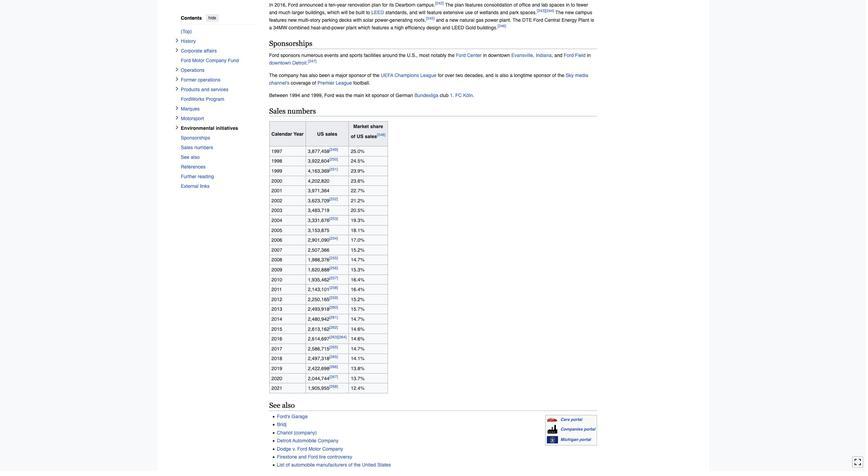 Task type: vqa. For each thing, say whether or not it's contained in the screenshot.


Task type: locate. For each thing, give the bounding box(es) containing it.
the
[[445, 2, 454, 8], [556, 10, 564, 15], [513, 17, 521, 23], [269, 73, 278, 78]]

calendar
[[272, 131, 292, 137]]

in right center
[[483, 52, 487, 58]]

3 14.7% from the top
[[351, 347, 365, 352]]

evansville, indiana link
[[512, 52, 552, 58]]

ford down [243] link
[[534, 17, 544, 23]]

sales numbers down environmental
[[181, 145, 213, 150]]

market share
[[354, 124, 383, 129]]

main
[[354, 93, 364, 98]]

1 vertical spatial features
[[269, 17, 287, 23]]

[243] link
[[537, 8, 546, 13]]

0 horizontal spatial numbers
[[194, 145, 213, 150]]

2 will from the left
[[419, 10, 426, 15]]

sales numbers
[[269, 107, 316, 115], [181, 145, 213, 150]]

portal for companies portal
[[584, 428, 596, 432]]

environmental
[[181, 125, 214, 131]]

products and services link
[[181, 85, 256, 94]]

1 vertical spatial 14.7%
[[351, 317, 365, 322]]

1 vertical spatial numbers
[[194, 145, 213, 150]]

power down decks
[[332, 25, 345, 30]]

0 horizontal spatial motor
[[192, 58, 204, 63]]

dodge v. ford motor company link
[[277, 447, 343, 452]]

dodge
[[277, 447, 291, 452]]

2,493,918 [260]
[[308, 306, 338, 313]]

1 vertical spatial 16.4%
[[351, 287, 365, 293]]

14.7% up 15.3%
[[351, 258, 365, 263]]

1 vertical spatial power
[[332, 25, 345, 30]]

1 vertical spatial is
[[495, 73, 499, 78]]

portal down companies portal
[[580, 438, 591, 443]]

0 vertical spatial [265] link
[[330, 345, 338, 350]]

0 vertical spatial motor
[[192, 58, 204, 63]]

4,202,820
[[308, 178, 330, 184]]

16.4% down 15.3%
[[351, 277, 365, 283]]

x small image
[[175, 77, 179, 81], [175, 125, 179, 130]]

0 horizontal spatial for
[[382, 2, 388, 8]]

x small image
[[175, 38, 179, 42], [175, 48, 179, 52], [175, 67, 179, 71], [175, 87, 179, 91], [175, 106, 179, 110], [175, 116, 179, 120]]

1 vertical spatial see
[[269, 402, 280, 410]]

1 plan from the left
[[372, 2, 381, 8]]

a down extensive
[[446, 17, 448, 23]]

sales numbers down 1994
[[269, 107, 316, 115]]

portal up 'michigan portal'
[[584, 428, 596, 432]]

[265] down the [263] link
[[330, 345, 338, 350]]

14.7% down 15.7%
[[351, 317, 365, 322]]

sponsor right kit
[[372, 93, 389, 98]]

2,480,942 [261]
[[308, 316, 338, 322]]

ford left "was" on the left
[[325, 93, 335, 98]]

14.6% right [264] on the left bottom of page
[[351, 337, 365, 342]]

the up channel's
[[269, 73, 278, 78]]

spaces
[[550, 2, 565, 8]]

the left u.s.,
[[399, 52, 406, 58]]

0 vertical spatial company
[[206, 58, 227, 63]]

3,922,604
[[308, 159, 330, 164]]

1999,
[[311, 93, 323, 98]]

0 vertical spatial features
[[466, 2, 483, 8]]

2 vertical spatial features
[[372, 25, 389, 30]]

0 vertical spatial which
[[328, 10, 340, 15]]

former
[[181, 77, 196, 83]]

history
[[181, 38, 196, 44]]

0 horizontal spatial which
[[328, 10, 340, 15]]

in right 'spaces' on the top right of the page
[[566, 2, 570, 8]]

[265] for 2,586,715
[[330, 345, 338, 350]]

is right decades,
[[495, 73, 499, 78]]

x small image left products on the top left
[[175, 87, 179, 91]]

standards,
[[386, 10, 408, 15]]

portals navigation
[[545, 416, 597, 446]]

0 horizontal spatial see
[[181, 155, 189, 160]]

initiatives
[[216, 125, 238, 131]]

1 vertical spatial which
[[358, 25, 371, 30]]

sales
[[269, 107, 286, 115], [181, 145, 193, 150]]

[265] inside 2,586,715 [265]
[[330, 345, 338, 350]]

leed up power-
[[372, 10, 384, 15]]

1 vertical spatial sponsorships
[[181, 135, 210, 141]]

[257]
[[330, 276, 338, 281]]

1 vertical spatial portal
[[584, 428, 596, 432]]

the new campus features new multi-story parking decks with solar power-generating roofs,
[[269, 10, 593, 23]]

1 horizontal spatial leed
[[452, 25, 465, 30]]

of left german
[[391, 93, 395, 98]]

0 vertical spatial portal
[[571, 418, 583, 423]]

x small image left marques
[[175, 106, 179, 110]]

the right "was" on the left
[[346, 93, 353, 98]]

2 horizontal spatial new
[[566, 10, 574, 15]]

1 horizontal spatial is
[[591, 17, 595, 23]]

and right 1994
[[302, 93, 310, 98]]

campus
[[576, 10, 593, 15]]

3 x small image from the top
[[175, 67, 179, 71]]

[244] link
[[546, 8, 555, 13]]

[247]
[[308, 59, 317, 64]]

köln
[[464, 93, 473, 98]]

0 vertical spatial 15.2%
[[351, 248, 365, 253]]

numbers up see also link on the left of the page
[[194, 145, 213, 150]]

[265]
[[330, 345, 338, 350], [330, 355, 338, 360]]

of left sky
[[553, 73, 557, 78]]

see up the references
[[181, 155, 189, 160]]

2 x small image from the top
[[175, 125, 179, 130]]

0 vertical spatial is
[[591, 17, 595, 23]]

fewer
[[577, 2, 589, 8]]

0 horizontal spatial detroit
[[277, 439, 291, 444]]

[265] inside 2,497,318 [265]
[[330, 355, 338, 360]]

1 horizontal spatial plan
[[455, 2, 464, 8]]

2 14.6% from the top
[[351, 337, 365, 342]]

new down larger
[[288, 17, 297, 23]]

0 vertical spatial numbers
[[288, 107, 316, 115]]

ford up larger
[[288, 2, 298, 8]]

2,614,697
[[308, 337, 330, 342]]

ford motor company fund link
[[181, 56, 256, 65]]

0 horizontal spatial sales
[[181, 145, 193, 150]]

x small image left the 'corporate'
[[175, 48, 179, 52]]

see also up ford's
[[269, 402, 295, 410]]

is right plant at the top right
[[591, 17, 595, 23]]

of left the premier
[[312, 80, 316, 86]]

0 vertical spatial sales numbers
[[269, 107, 316, 115]]

15.3%
[[351, 267, 365, 273]]

[261]
[[330, 316, 338, 321]]

and up automobile
[[299, 455, 307, 461]]

0 vertical spatial leed
[[372, 10, 384, 15]]

2 15.2% from the top
[[351, 297, 365, 303]]

motor inside ford's garage bridj chariot (company) detroit automobile company dodge v. ford motor company firestone and ford tire controversy list of automobile manufacturers of the united states
[[309, 447, 321, 452]]

1 will from the left
[[341, 10, 348, 15]]

will left "be" on the top of the page
[[341, 10, 348, 15]]

x small image left environmental
[[175, 125, 179, 130]]

ford down the 'corporate'
[[181, 58, 191, 63]]

[256]
[[330, 266, 338, 271]]

1 horizontal spatial .
[[473, 93, 475, 98]]

0 vertical spatial sponsorships
[[269, 39, 313, 48]]

1 horizontal spatial which
[[358, 25, 371, 30]]

2017
[[272, 347, 282, 352]]

1 horizontal spatial power
[[485, 17, 499, 23]]

1 horizontal spatial in
[[566, 2, 570, 8]]

14.6% for 2,613,162
[[351, 327, 365, 332]]

1 vertical spatial downtown
[[269, 60, 291, 66]]

[262]
[[330, 326, 338, 330]]

motor up firestone and ford tire controversy link
[[309, 447, 321, 452]]

[265] link up the [266] link
[[330, 355, 338, 360]]

also right has
[[309, 73, 318, 78]]

1 vertical spatial leed
[[452, 25, 465, 30]]

15.2% up 15.7%
[[351, 297, 365, 303]]

longtime
[[514, 73, 533, 78]]

1 vertical spatial x small image
[[175, 125, 179, 130]]

x small image for history
[[175, 38, 179, 42]]

1 horizontal spatial motor
[[309, 447, 321, 452]]

1 vertical spatial motor
[[309, 447, 321, 452]]

history link
[[181, 36, 256, 46]]

1 [265] link from the top
[[330, 345, 338, 350]]

0 vertical spatial for
[[382, 2, 388, 8]]

announced
[[300, 2, 324, 8]]

[264] link
[[338, 335, 347, 340]]

league down major
[[336, 80, 352, 86]]

14.7% up the 14.1%
[[351, 347, 365, 352]]

also left longtime
[[500, 73, 509, 78]]

0 horizontal spatial is
[[495, 73, 499, 78]]

features up use
[[466, 2, 483, 8]]

dte
[[523, 17, 532, 23]]

of down 'market'
[[351, 134, 356, 140]]

1 horizontal spatial sales
[[269, 107, 286, 115]]

1 16.4% from the top
[[351, 277, 365, 283]]

1 horizontal spatial see
[[269, 402, 280, 410]]

1 vertical spatial for
[[438, 73, 444, 78]]

natural
[[460, 17, 475, 23]]

x small image left former
[[175, 77, 179, 81]]

company up tire
[[318, 439, 339, 444]]

4 x small image from the top
[[175, 87, 179, 91]]

1 vertical spatial league
[[336, 80, 352, 86]]

the for the new campus features new multi-story parking decks with solar power-generating roofs,
[[556, 10, 564, 15]]

and right decades,
[[486, 73, 494, 78]]

1 vertical spatial see also
[[269, 402, 295, 410]]

1 [265] from the top
[[330, 345, 338, 350]]

2,586,715
[[308, 347, 330, 352]]

of up the park
[[514, 2, 518, 8]]

sales down market share
[[365, 134, 377, 140]]

hide
[[208, 16, 216, 20]]

ford field link
[[564, 52, 586, 58]]

3,971,364
[[308, 188, 330, 194]]

uefa champions league link
[[381, 73, 437, 78]]

is inside and a new natural gas power plant. the dte ford central energy plant is a 34mw combined heat-and-power plant which features a high efficiency design and leed gold buildings.
[[591, 17, 595, 23]]

share
[[371, 124, 383, 129]]

portal for michigan portal
[[580, 438, 591, 443]]

plan inside the plan features consolidation of office and lab spaces in to fewer and much larger buildings, which will be built to
[[455, 2, 464, 8]]

1 vertical spatial 15.2%
[[351, 297, 365, 303]]

and left sports
[[340, 52, 348, 58]]

2 vertical spatial portal
[[580, 438, 591, 443]]

0 vertical spatial 14.7%
[[351, 258, 365, 263]]

2000
[[272, 178, 282, 184]]

us up 3,877,458 [249] at the top left of the page
[[317, 131, 324, 137]]

a left the ten-
[[325, 2, 328, 8]]

which inside and a new natural gas power plant. the dte ford central energy plant is a 34mw combined heat-and-power plant which features a high efficiency design and leed gold buildings.
[[358, 25, 371, 30]]

new down extensive
[[450, 17, 459, 23]]

1 vertical spatial [265]
[[330, 355, 338, 360]]

plant
[[346, 25, 357, 30]]

in
[[269, 2, 273, 8]]

sales up "[249]"
[[325, 131, 338, 137]]

6 x small image from the top
[[175, 116, 179, 120]]

the right notably
[[448, 52, 455, 58]]

for left its
[[382, 2, 388, 8]]

which down solar
[[358, 25, 371, 30]]

league down ford sponsors numerous events and sports facilities around the u.s., most notably the ford center in downtown evansville, indiana , and ford field in downtown detroit . [247] on the top
[[421, 73, 437, 78]]

x small image left the history
[[175, 38, 179, 42]]

detroit inside ford sponsors numerous events and sports facilities around the u.s., most notably the ford center in downtown evansville, indiana , and ford field in downtown detroit . [247]
[[293, 60, 307, 66]]

us
[[317, 131, 324, 137], [357, 134, 364, 140]]

fullscreen image
[[855, 460, 862, 467]]

1 horizontal spatial detroit
[[293, 60, 307, 66]]

1 horizontal spatial sales
[[365, 134, 377, 140]]

1 horizontal spatial features
[[372, 25, 389, 30]]

2 16.4% from the top
[[351, 287, 365, 293]]

2013
[[272, 307, 282, 313]]

1 horizontal spatial see also
[[269, 402, 295, 410]]

the inside and a new natural gas power plant. the dte ford central energy plant is a 34mw combined heat-and-power plant which features a high efficiency design and leed gold buildings.
[[513, 17, 521, 23]]

motor down corporate affairs
[[192, 58, 204, 63]]

2,614,697 [263] [264]
[[308, 335, 347, 342]]

0 horizontal spatial leed
[[372, 10, 384, 15]]

michigan
[[561, 438, 579, 443]]

company up controversy
[[323, 447, 343, 452]]

automobile
[[293, 439, 317, 444]]

of right use
[[475, 10, 479, 15]]

0 horizontal spatial will
[[341, 10, 348, 15]]

company down corporate affairs link
[[206, 58, 227, 63]]

0 horizontal spatial new
[[288, 17, 297, 23]]

1 horizontal spatial numbers
[[288, 107, 316, 115]]

club
[[440, 93, 449, 98]]

features up the 34mw
[[269, 17, 287, 23]]

2 [265] from the top
[[330, 355, 338, 360]]

and up the fordworks program
[[201, 87, 209, 92]]

the inside the new campus features new multi-story parking decks with solar power-generating roofs,
[[556, 10, 564, 15]]

has
[[300, 73, 308, 78]]

[249]
[[330, 147, 338, 152]]

for
[[382, 2, 388, 8], [438, 73, 444, 78]]

0 horizontal spatial to
[[366, 10, 370, 15]]

plant
[[579, 17, 590, 23]]

the company has also been a major sponsor of the uefa champions league for over two decades, and is also a longtime sponsor of the
[[269, 73, 566, 78]]

2 14.7% from the top
[[351, 317, 365, 322]]

2,250,165
[[308, 297, 330, 303]]

ford's garage link
[[277, 415, 308, 420]]

1 vertical spatial sales numbers
[[181, 145, 213, 150]]

0 horizontal spatial downtown
[[269, 60, 291, 66]]

ford down dodge v. ford motor company 'link'
[[308, 455, 318, 461]]

[245] link
[[426, 16, 435, 21]]

[265] link for 2,586,715
[[330, 345, 338, 350]]

the down 'spaces' on the top right of the page
[[556, 10, 564, 15]]

15.2% down the 17.0%
[[351, 248, 365, 253]]

downtown left the evansville,
[[489, 52, 510, 58]]

plan
[[372, 2, 381, 8], [455, 2, 464, 8]]

1 horizontal spatial to
[[571, 2, 575, 8]]

power down wetlands
[[485, 17, 499, 23]]

2 horizontal spatial sponsor
[[534, 73, 551, 78]]

2003
[[272, 208, 282, 214]]

1 horizontal spatial league
[[421, 73, 437, 78]]

2 x small image from the top
[[175, 48, 179, 52]]

1 x small image from the top
[[175, 77, 179, 81]]

1 14.7% from the top
[[351, 258, 365, 263]]

the left united
[[354, 463, 361, 469]]

plant.
[[500, 17, 512, 23]]

1 vertical spatial detroit
[[277, 439, 291, 444]]

15.2% for 2,250,165
[[351, 297, 365, 303]]

detroit down sponsors
[[293, 60, 307, 66]]

sales
[[325, 131, 338, 137], [365, 134, 377, 140]]

16.4% for 1,935,462
[[351, 277, 365, 283]]

0 vertical spatial power
[[485, 17, 499, 23]]

and inside ford's garage bridj chariot (company) detroit automobile company dodge v. ford motor company firestone and ford tire controversy list of automobile manufacturers of the united states
[[299, 455, 307, 461]]

1 x small image from the top
[[175, 38, 179, 42]]

x small image for environmental
[[175, 125, 179, 130]]

in inside the plan features consolidation of office and lab spaces in to fewer and much larger buildings, which will be built to
[[566, 2, 570, 8]]

0 vertical spatial .
[[307, 60, 308, 66]]

[249] link
[[330, 147, 338, 152]]

detroit up "dodge"
[[277, 439, 291, 444]]

to up solar
[[366, 10, 370, 15]]

sponsor up football.
[[349, 73, 366, 78]]

the
[[399, 52, 406, 58], [448, 52, 455, 58], [373, 73, 380, 78], [558, 73, 565, 78], [346, 93, 353, 98], [354, 463, 361, 469]]

and right design
[[443, 25, 451, 30]]

1 15.2% from the top
[[351, 248, 365, 253]]

new up energy
[[566, 10, 574, 15]]

ford inside in 2016, ford announced a ten-year renovation plan for its dearborn campus. [242]
[[288, 2, 298, 8]]

[254] link
[[330, 237, 338, 241]]

0 vertical spatial 16.4%
[[351, 277, 365, 283]]

of right list at the left
[[286, 463, 290, 469]]

of inside of us sales [248]
[[351, 134, 356, 140]]

1 horizontal spatial for
[[438, 73, 444, 78]]

(top) link
[[181, 26, 256, 36]]

1998
[[272, 159, 282, 164]]

2002
[[272, 198, 282, 204]]

for left over
[[438, 73, 444, 78]]

1 horizontal spatial new
[[450, 17, 459, 23]]

flag image
[[547, 437, 559, 445]]

5 x small image from the top
[[175, 106, 179, 110]]

the inside the plan features consolidation of office and lab spaces in to fewer and much larger buildings, which will be built to
[[445, 2, 454, 8]]

0 vertical spatial detroit
[[293, 60, 307, 66]]

[264]
[[338, 335, 347, 340]]

16.4% up 15.7%
[[351, 287, 365, 293]]

operations link
[[181, 65, 256, 75]]

[253]
[[330, 217, 338, 222]]

downtown down sponsors
[[269, 60, 291, 66]]

ford
[[288, 2, 298, 8], [534, 17, 544, 23], [269, 52, 279, 58], [456, 52, 466, 58], [564, 52, 574, 58], [181, 58, 191, 63], [325, 93, 335, 98], [297, 447, 307, 452], [308, 455, 318, 461]]

the left sky
[[558, 73, 565, 78]]

1 14.6% from the top
[[351, 327, 365, 332]]

german
[[396, 93, 413, 98]]

2 plan from the left
[[455, 2, 464, 8]]

and down feature
[[436, 17, 444, 23]]

motorsport
[[181, 116, 204, 121]]

[257] link
[[330, 276, 338, 281]]

2 horizontal spatial features
[[466, 2, 483, 8]]

2 vertical spatial 14.7%
[[351, 347, 365, 352]]

external links
[[181, 184, 210, 189]]

. down numerous
[[307, 60, 308, 66]]

0 horizontal spatial power
[[332, 25, 345, 30]]

. inside ford sponsors numerous events and sports facilities around the u.s., most notably the ford center in downtown evansville, indiana , and ford field in downtown detroit . [247]
[[307, 60, 308, 66]]

leed inside leed standards, and will feature extensive use of wetlands and park spaces. [243] [244]
[[372, 10, 384, 15]]

numbers down 1994
[[288, 107, 316, 115]]

ford center link
[[456, 52, 482, 58]]

2 [265] link from the top
[[330, 355, 338, 360]]

[254]
[[330, 237, 338, 241]]

0 horizontal spatial in
[[483, 52, 487, 58]]

0 vertical spatial 14.6%
[[351, 327, 365, 332]]

the for the company has also been a major sponsor of the uefa champions league for over two decades, and is also a longtime sponsor of the
[[269, 73, 278, 78]]

x small image left operations
[[175, 67, 179, 71]]

ford right v.
[[297, 447, 307, 452]]

0 horizontal spatial sponsorships
[[181, 135, 210, 141]]

0 horizontal spatial .
[[307, 60, 308, 66]]

will inside the plan features consolidation of office and lab spaces in to fewer and much larger buildings, which will be built to
[[341, 10, 348, 15]]

the plan features consolidation of office and lab spaces in to fewer and much larger buildings, which will be built to
[[269, 2, 589, 15]]

0 vertical spatial [265]
[[330, 345, 338, 350]]

1 horizontal spatial us
[[357, 134, 364, 140]]

for inside in 2016, ford announced a ten-year renovation plan for its dearborn campus. [242]
[[382, 2, 388, 8]]



Task type: describe. For each thing, give the bounding box(es) containing it.
ford left field
[[564, 52, 574, 58]]

leed standards, and will feature extensive use of wetlands and park spaces. [243] [244]
[[372, 8, 555, 15]]

firestone
[[277, 455, 297, 461]]

1 horizontal spatial sponsor
[[372, 93, 389, 98]]

and down in
[[269, 10, 277, 15]]

new inside and a new natural gas power plant. the dte ford central energy plant is a 34mw combined heat-and-power plant which features a high efficiency design and leed gold buildings.
[[450, 17, 459, 23]]

coverage of premier league football.
[[290, 80, 370, 86]]

of inside leed standards, and will feature extensive use of wetlands and park spaces. [243] [244]
[[475, 10, 479, 15]]

detroit inside ford's garage bridj chariot (company) detroit automobile company dodge v. ford motor company firestone and ford tire controversy list of automobile manufacturers of the united states
[[277, 439, 291, 444]]

[256] link
[[330, 266, 338, 271]]

park
[[510, 10, 519, 15]]

13.8%
[[351, 366, 365, 372]]

campus.
[[417, 2, 436, 8]]

chariot (company) link
[[277, 431, 317, 436]]

spaces.
[[521, 10, 537, 15]]

market
[[354, 124, 369, 129]]

0 horizontal spatial league
[[336, 80, 352, 86]]

[258]
[[330, 286, 338, 291]]

1 vertical spatial .
[[473, 93, 475, 98]]

23.9%
[[351, 169, 365, 174]]

1997
[[272, 149, 282, 154]]

2011
[[272, 287, 282, 293]]

[266] link
[[330, 365, 338, 370]]

0 horizontal spatial sales
[[325, 131, 338, 137]]

3,922,604 [250]
[[308, 157, 338, 164]]

automobile
[[291, 463, 315, 469]]

which inside the plan features consolidation of office and lab spaces in to fewer and much larger buildings, which will be built to
[[328, 10, 340, 15]]

environmental initiatives link
[[181, 123, 261, 133]]

features inside and a new natural gas power plant. the dte ford central energy plant is a 34mw combined heat-and-power plant which features a high efficiency design and leed gold buildings.
[[372, 25, 389, 30]]

0 vertical spatial league
[[421, 73, 437, 78]]

energy
[[562, 17, 577, 23]]

tire
[[319, 455, 326, 461]]

15.2% for 2,507,366
[[351, 248, 365, 253]]

2,480,942
[[308, 317, 330, 322]]

consolidation
[[484, 2, 513, 8]]

external
[[181, 184, 199, 189]]

14.6% for 2,614,697
[[351, 337, 365, 342]]

a left the 34mw
[[269, 25, 272, 30]]

further
[[181, 174, 196, 179]]

ford's
[[277, 415, 290, 420]]

2,422,698
[[308, 366, 330, 372]]

fc
[[456, 93, 462, 98]]

[247] link
[[308, 59, 317, 64]]

former operations link
[[181, 75, 256, 85]]

and up 'roofs,'
[[410, 10, 418, 15]]

(top)
[[181, 29, 192, 34]]

[242] link
[[436, 1, 444, 6]]

16.4% for 2,143,101
[[351, 287, 365, 293]]

links
[[200, 184, 210, 189]]

[242]
[[436, 1, 444, 6]]

12.4%
[[351, 386, 365, 392]]

also up ford's garage link
[[282, 402, 295, 410]]

x small image for corporate affairs
[[175, 48, 179, 52]]

and up [243] link
[[532, 2, 540, 8]]

2015
[[272, 327, 282, 332]]

3,153,875
[[308, 228, 330, 233]]

of down controversy
[[349, 463, 353, 469]]

the inside ford's garage bridj chariot (company) detroit automobile company dodge v. ford motor company firestone and ford tire controversy list of automobile manufacturers of the united states
[[354, 463, 361, 469]]

in 2016, ford announced a ten-year renovation plan for its dearborn campus. [242]
[[269, 1, 444, 8]]

program
[[206, 96, 224, 102]]

17.0%
[[351, 238, 365, 243]]

[245]
[[426, 16, 435, 21]]

1 vertical spatial to
[[366, 10, 370, 15]]

central
[[545, 17, 561, 23]]

2016
[[272, 337, 282, 342]]

1,988,376
[[308, 258, 330, 263]]

and right ,
[[555, 52, 563, 58]]

portal for cars portal
[[571, 418, 583, 423]]

1 vertical spatial company
[[318, 439, 339, 444]]

[263]
[[330, 335, 338, 340]]

[262] link
[[330, 326, 338, 330]]

3,877,458 [249]
[[308, 147, 338, 154]]

sales inside of us sales [248]
[[365, 134, 377, 140]]

24.5%
[[351, 159, 365, 164]]

wetlands
[[480, 10, 499, 15]]

2018
[[272, 357, 282, 362]]

x small image for operations
[[175, 67, 179, 71]]

x small image for marques
[[175, 106, 179, 110]]

motorsport link
[[181, 114, 256, 123]]

0 horizontal spatial sponsor
[[349, 73, 366, 78]]

features inside the new campus features new multi-story parking decks with solar power-generating roofs,
[[269, 17, 287, 23]]

built
[[356, 10, 365, 15]]

leed inside and a new natural gas power plant. the dte ford central energy plant is a 34mw combined heat-and-power plant which features a high efficiency design and leed gold buildings.
[[452, 25, 465, 30]]

[265] for 2,497,318
[[330, 355, 338, 360]]

[250]
[[330, 157, 338, 162]]

x small image for products and services
[[175, 87, 179, 91]]

[266]
[[330, 365, 338, 370]]

0 vertical spatial to
[[571, 2, 575, 8]]

0 vertical spatial sales
[[269, 107, 286, 115]]

michigan portal link
[[561, 438, 591, 443]]

of inside the plan features consolidation of office and lab spaces in to fewer and much larger buildings, which will be built to
[[514, 2, 518, 8]]

will inside leed standards, and will feature extensive use of wetlands and park spaces. [243] [244]
[[419, 10, 426, 15]]

2,044,744
[[308, 376, 330, 382]]

the left uefa
[[373, 73, 380, 78]]

plan inside in 2016, ford announced a ten-year renovation plan for its dearborn campus. [242]
[[372, 2, 381, 8]]

further reading link
[[181, 172, 256, 181]]

2 horizontal spatial in
[[587, 52, 591, 58]]

and up plant.
[[500, 10, 508, 15]]

a up premier league link
[[332, 73, 334, 78]]

ford left center
[[456, 52, 466, 58]]

the for the plan features consolidation of office and lab spaces in to fewer and much larger buildings, which will be built to
[[445, 2, 454, 8]]

0 vertical spatial see
[[181, 155, 189, 160]]

united
[[362, 463, 376, 469]]

13.7%
[[351, 376, 365, 382]]

ford up downtown detroit link
[[269, 52, 279, 58]]

bridj link
[[277, 423, 287, 428]]

2,497,318
[[308, 357, 330, 362]]

evansville,
[[512, 52, 535, 58]]

of up football.
[[368, 73, 372, 78]]

a left high
[[391, 25, 394, 30]]

[263] link
[[330, 335, 338, 340]]

us sales
[[317, 131, 338, 137]]

ford inside and a new natural gas power plant. the dte ford central energy plant is a 34mw combined heat-and-power plant which features a high efficiency design and leed gold buildings.
[[534, 17, 544, 23]]

14.7% for 1,988,376
[[351, 258, 365, 263]]

cars
[[561, 418, 570, 423]]

1 horizontal spatial sponsorships
[[269, 39, 313, 48]]

x small image for motorsport
[[175, 116, 179, 120]]

operations
[[181, 67, 204, 73]]

2012
[[272, 297, 282, 303]]

us inside of us sales [248]
[[357, 134, 364, 140]]

cars portal link
[[561, 418, 583, 423]]

2008
[[272, 258, 282, 263]]

multi-
[[298, 17, 310, 23]]

also up the references
[[191, 155, 200, 160]]

[259] link
[[330, 296, 338, 301]]

14.7% for 2,480,942
[[351, 317, 365, 322]]

a inside in 2016, ford announced a ten-year renovation plan for its dearborn campus. [242]
[[325, 2, 328, 8]]

environmental initiatives
[[181, 125, 238, 131]]

of us sales [248]
[[351, 133, 386, 140]]

[267]
[[330, 375, 338, 380]]

extensive
[[444, 10, 464, 15]]

x small image for former
[[175, 77, 179, 81]]

contents
[[181, 15, 202, 21]]

14.7% for 2,586,715
[[351, 347, 365, 352]]

0 vertical spatial see also
[[181, 155, 200, 160]]

2,901,090
[[308, 238, 330, 243]]

features inside the plan features consolidation of office and lab spaces in to fewer and much larger buildings, which will be built to
[[466, 2, 483, 8]]

1,620,888
[[308, 267, 330, 273]]

1 horizontal spatial sales numbers
[[269, 107, 316, 115]]

25.0%
[[351, 149, 365, 154]]

2 vertical spatial company
[[323, 447, 343, 452]]

[252]
[[330, 197, 338, 202]]

34mw
[[273, 25, 287, 30]]

2,586,715 [265]
[[308, 345, 338, 352]]

0 vertical spatial downtown
[[489, 52, 510, 58]]

external links link
[[181, 181, 256, 191]]

see also link
[[181, 152, 256, 162]]

with
[[353, 17, 362, 23]]

a left longtime
[[510, 73, 513, 78]]

football.
[[354, 80, 370, 86]]

[265] link for 2,497,318
[[330, 355, 338, 360]]

field
[[576, 52, 586, 58]]

4,163,369
[[308, 169, 330, 174]]

0 horizontal spatial us
[[317, 131, 324, 137]]

two
[[456, 73, 464, 78]]



